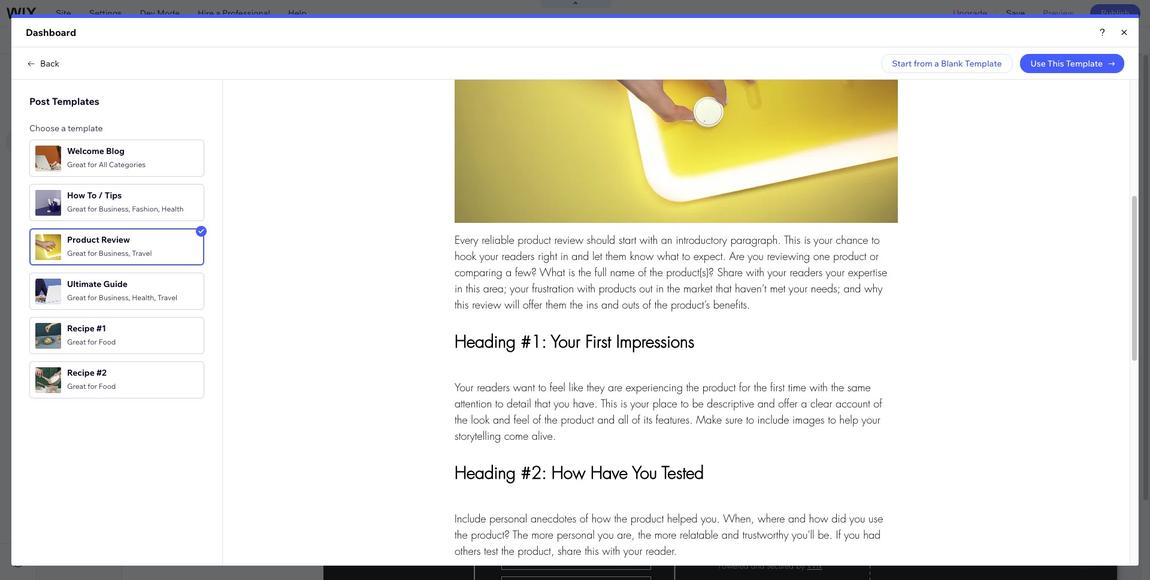 Task type: describe. For each thing, give the bounding box(es) containing it.
mode
[[157, 8, 180, 19]]

site pages and menu
[[51, 65, 147, 77]]

site menu
[[51, 97, 91, 108]]

upgrade
[[954, 8, 988, 19]]

1 vertical spatial menu
[[68, 97, 91, 108]]

dev
[[140, 8, 155, 19]]

search
[[1113, 35, 1140, 46]]

hire
[[198, 8, 214, 19]]

help
[[288, 8, 307, 19]]

dev mode
[[140, 8, 180, 19]]

save
[[1007, 8, 1026, 19]]

pages for site
[[72, 65, 99, 77]]

https://www.wix.com/mysite
[[206, 35, 316, 46]]

and
[[102, 65, 119, 77]]

connect
[[321, 35, 355, 46]]

save button
[[998, 0, 1035, 26]]

settings
[[89, 8, 122, 19]]

1 vertical spatial blog
[[164, 129, 188, 139]]

preview button
[[1035, 0, 1084, 26]]

100% button
[[981, 27, 1030, 53]]

blog
[[51, 119, 69, 129]]



Task type: vqa. For each thing, say whether or not it's contained in the screenshot.
Portfolio for Portfolio
no



Task type: locate. For each thing, give the bounding box(es) containing it.
100%
[[1000, 35, 1021, 46]]

menu right and
[[121, 65, 147, 77]]

1 horizontal spatial menu
[[121, 65, 147, 77]]

publish button
[[1091, 4, 1141, 22]]

your
[[356, 35, 374, 46]]

site for site
[[56, 8, 71, 19]]

menu up blog pages
[[68, 97, 91, 108]]

site up blog
[[51, 97, 66, 108]]

pages right blog
[[71, 119, 95, 129]]

0 vertical spatial blog
[[45, 35, 69, 46]]

1 vertical spatial site
[[51, 65, 69, 77]]

0 horizontal spatial menu
[[68, 97, 91, 108]]

2 vertical spatial site
[[51, 97, 66, 108]]

site left settings
[[56, 8, 71, 19]]

tools button
[[1030, 27, 1087, 53]]

https://www.wix.com/mysite connect your domain
[[206, 35, 406, 46]]

0 vertical spatial site
[[56, 8, 71, 19]]

menu
[[121, 65, 147, 77], [68, 97, 91, 108]]

pages for blog
[[71, 119, 95, 129]]

a
[[216, 8, 221, 19]]

professional
[[222, 8, 270, 19]]

site up site menu
[[51, 65, 69, 77]]

1 vertical spatial pages
[[71, 119, 95, 129]]

preview
[[1044, 8, 1075, 19]]

blog
[[45, 35, 69, 46], [164, 129, 188, 139]]

hire a professional
[[198, 8, 270, 19]]

1 horizontal spatial blog
[[164, 129, 188, 139]]

pages
[[72, 65, 99, 77], [71, 119, 95, 129]]

site for site menu
[[51, 97, 66, 108]]

blog pages
[[51, 119, 95, 129]]

0 horizontal spatial blog
[[45, 35, 69, 46]]

domain
[[376, 35, 406, 46]]

pages left and
[[72, 65, 99, 77]]

publish
[[1102, 8, 1131, 19]]

search button
[[1088, 27, 1151, 53]]

tools
[[1056, 35, 1076, 46]]

0 vertical spatial menu
[[121, 65, 147, 77]]

0 vertical spatial pages
[[72, 65, 99, 77]]

site for site pages and menu
[[51, 65, 69, 77]]

site
[[56, 8, 71, 19], [51, 65, 69, 77], [51, 97, 66, 108]]



